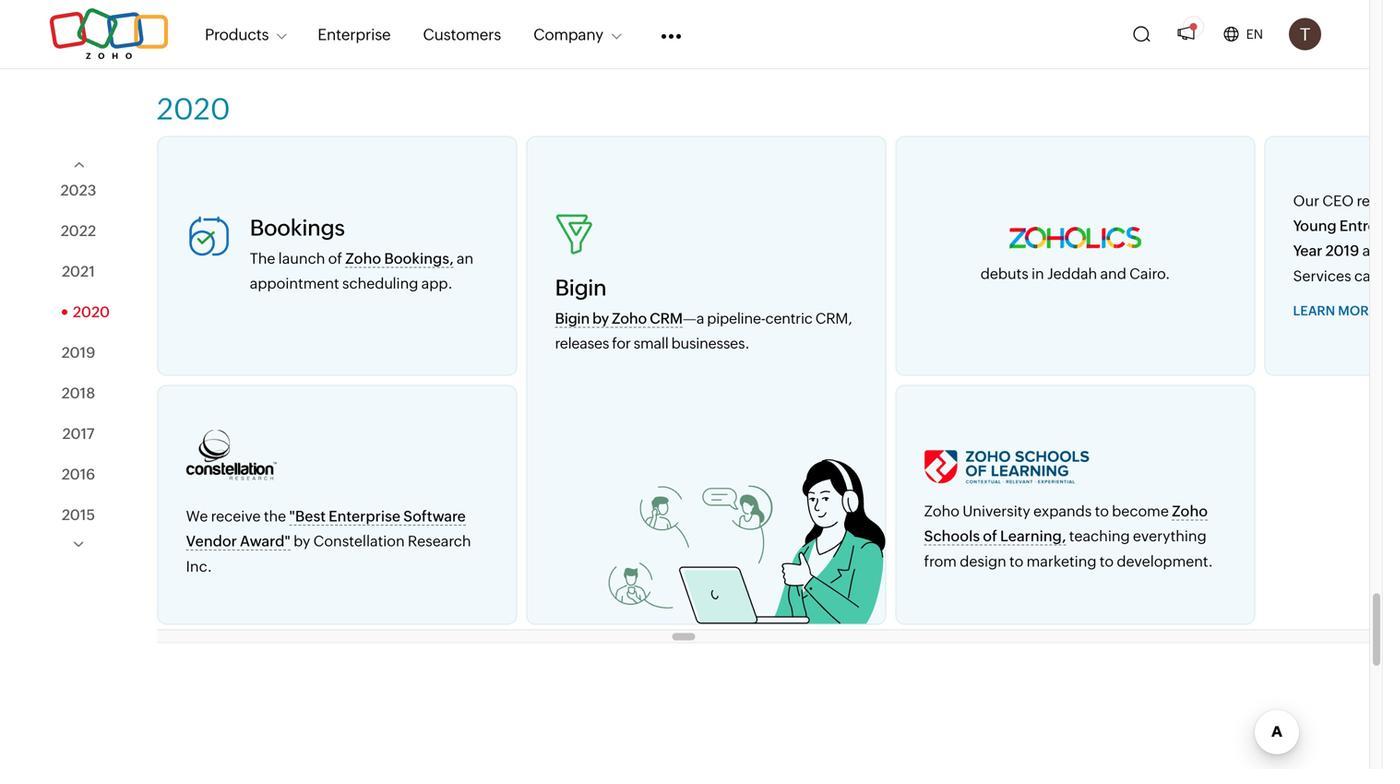 Task type: vqa. For each thing, say whether or not it's contained in the screenshot.
the Zoho in the BIGIN BY ZOHO CRM link
yes



Task type: describe. For each thing, give the bounding box(es) containing it.
1 horizontal spatial 2020
[[157, 92, 231, 126]]

crm,
[[816, 310, 852, 327]]

receive
[[211, 508, 261, 525]]

zoho inside bookings the launch of zoho bookings,
[[345, 250, 381, 267]]

in
[[1032, 265, 1045, 282]]

vendor
[[186, 533, 237, 550]]

enterprise inside the "best enterprise software vendor award"
[[329, 508, 401, 525]]

0 horizontal spatial 2020
[[73, 303, 110, 321]]

learning,
[[1001, 528, 1067, 545]]

zoho inside bigin by zoho crm link
[[612, 310, 647, 327]]

zoho up schools
[[925, 503, 960, 520]]

company
[[534, 25, 604, 43]]

our ceo rece
[[1294, 192, 1384, 209]]

marketing
[[1027, 553, 1097, 570]]

learn more
[[1294, 304, 1378, 319]]

our
[[1294, 192, 1320, 209]]

0 vertical spatial by
[[593, 310, 609, 327]]

of inside bookings the launch of zoho bookings,
[[328, 250, 342, 267]]

2021 link
[[62, 263, 95, 280]]

to up teaching
[[1095, 503, 1110, 520]]

2021
[[62, 263, 95, 280]]

become
[[1113, 503, 1169, 520]]

bigin by zoho crm
[[555, 310, 683, 327]]

ceo
[[1323, 192, 1354, 209]]

constellation
[[314, 533, 405, 550]]

schools
[[925, 528, 981, 545]]

0 vertical spatial enterprise
[[318, 25, 391, 43]]

debuts in jeddah and cairo.
[[981, 265, 1171, 282]]

2020 link
[[47, 303, 110, 321]]

learn more link
[[1294, 298, 1384, 323]]

we receive the
[[186, 508, 289, 525]]

more
[[1339, 304, 1378, 319]]

2017 link
[[62, 425, 95, 442]]

the
[[250, 250, 275, 267]]

development.
[[1117, 553, 1214, 570]]

we
[[186, 508, 208, 525]]

crm
[[650, 310, 683, 327]]

"best enterprise software vendor award" link
[[186, 508, 466, 551]]

bigin by zoho crm link
[[555, 310, 683, 328]]

pipeline-
[[707, 310, 766, 327]]

businesses.
[[672, 335, 750, 352]]

the
[[264, 508, 286, 525]]

2019
[[61, 344, 95, 361]]

of inside zoho schools of learning,
[[983, 528, 998, 545]]

2017
[[62, 425, 95, 442]]

zoho schools of learning,
[[925, 503, 1208, 545]]

—a
[[683, 310, 705, 327]]

2023 link
[[60, 182, 96, 199]]

zoho schools of learning, link
[[925, 503, 1208, 546]]

launch
[[278, 250, 325, 267]]

scheduling
[[342, 275, 419, 292]]

and
[[1101, 265, 1127, 282]]

products
[[205, 25, 269, 43]]

customers link
[[423, 14, 501, 54]]

cairo.
[[1130, 265, 1171, 282]]

2016 link
[[62, 466, 95, 483]]



Task type: locate. For each thing, give the bounding box(es) containing it.
1 horizontal spatial of
[[983, 528, 998, 545]]

bigin
[[555, 275, 607, 301], [555, 310, 590, 327]]

zoho inside zoho schools of learning,
[[1172, 503, 1208, 520]]

jeddah
[[1048, 265, 1098, 282]]

appointment
[[250, 275, 339, 292]]

1 bigin from the top
[[555, 275, 607, 301]]

2015
[[62, 507, 95, 524]]

by up releases
[[593, 310, 609, 327]]

teaching
[[1070, 528, 1131, 545]]

an
[[457, 250, 474, 267]]

bigin up releases
[[555, 310, 590, 327]]

software
[[404, 508, 466, 525]]

centric
[[766, 310, 813, 327]]

2023
[[60, 182, 96, 199]]

"best
[[289, 508, 326, 525]]

2018 link
[[62, 385, 95, 402]]

bigin image
[[609, 460, 886, 624]]

learn
[[1294, 304, 1336, 319]]

2015 link
[[62, 507, 95, 524]]

1 vertical spatial 2020
[[73, 303, 110, 321]]

releases
[[555, 335, 609, 352]]

zoho
[[345, 250, 381, 267], [612, 310, 647, 327], [925, 503, 960, 520], [1172, 503, 1208, 520]]

by constellation research inc.
[[186, 533, 471, 575]]

1 vertical spatial of
[[983, 528, 998, 545]]

0 vertical spatial of
[[328, 250, 342, 267]]

2020
[[157, 92, 231, 126], [73, 303, 110, 321]]

2020 down 2021 link
[[73, 303, 110, 321]]

1 vertical spatial enterprise
[[329, 508, 401, 525]]

2016
[[62, 466, 95, 483]]

for
[[612, 335, 631, 352]]

teaching everything from design to marketing to development.
[[925, 528, 1214, 570]]

2018
[[62, 385, 95, 402]]

design
[[960, 553, 1007, 570]]

zoho university expands to become
[[925, 503, 1172, 520]]

by
[[593, 310, 609, 327], [294, 533, 311, 550]]

0 horizontal spatial by
[[294, 533, 311, 550]]

everything
[[1134, 528, 1207, 545]]

1 vertical spatial bigin
[[555, 310, 590, 327]]

by down "best
[[294, 533, 311, 550]]

debuts
[[981, 265, 1029, 282]]

of right launch
[[328, 250, 342, 267]]

bigin for bigin
[[555, 275, 607, 301]]

from
[[925, 553, 957, 570]]

bookings the launch of zoho bookings,
[[250, 215, 454, 267]]

to down teaching
[[1100, 553, 1114, 570]]

zoho up for
[[612, 310, 647, 327]]

awa
[[1294, 242, 1384, 285]]

inc.
[[186, 558, 212, 575]]

enterprise
[[318, 25, 391, 43], [329, 508, 401, 525]]

2019 link
[[61, 344, 95, 361]]

university
[[963, 503, 1031, 520]]

of
[[328, 250, 342, 267], [983, 528, 998, 545]]

enterprise link
[[318, 14, 391, 54]]

0 horizontal spatial of
[[328, 250, 342, 267]]

bigin up bigin by zoho crm
[[555, 275, 607, 301]]

2022
[[61, 222, 96, 239]]

1 vertical spatial by
[[294, 533, 311, 550]]

of down university
[[983, 528, 998, 545]]

zoho bookings, link
[[345, 250, 454, 268]]

"best enterprise software vendor award"
[[186, 508, 466, 550]]

app.
[[422, 275, 453, 292]]

by inside by constellation research inc.
[[294, 533, 311, 550]]

to down learning,
[[1010, 553, 1024, 570]]

2 bigin from the top
[[555, 310, 590, 327]]

award"
[[240, 533, 291, 550]]

rece
[[1357, 192, 1384, 209]]

en
[[1247, 27, 1264, 42]]

0 vertical spatial 2020
[[157, 92, 231, 126]]

2020 down products
[[157, 92, 231, 126]]

terry turtle image
[[1290, 18, 1322, 50]]

bookings,
[[384, 250, 454, 267]]

2022 link
[[61, 222, 96, 239]]

research
[[408, 533, 471, 550]]

zoho up scheduling
[[345, 250, 381, 267]]

bigin for bigin by zoho crm
[[555, 310, 590, 327]]

1 horizontal spatial by
[[593, 310, 609, 327]]

0 vertical spatial bigin
[[555, 275, 607, 301]]

—a pipeline-centric crm, releases for small businesses.
[[555, 310, 852, 352]]

an appointment scheduling app.
[[250, 250, 474, 292]]

zoho up everything
[[1172, 503, 1208, 520]]

expands
[[1034, 503, 1092, 520]]

to
[[1095, 503, 1110, 520], [1010, 553, 1024, 570], [1100, 553, 1114, 570]]

small
[[634, 335, 669, 352]]

bookings
[[250, 215, 345, 241]]

customers
[[423, 25, 501, 43]]



